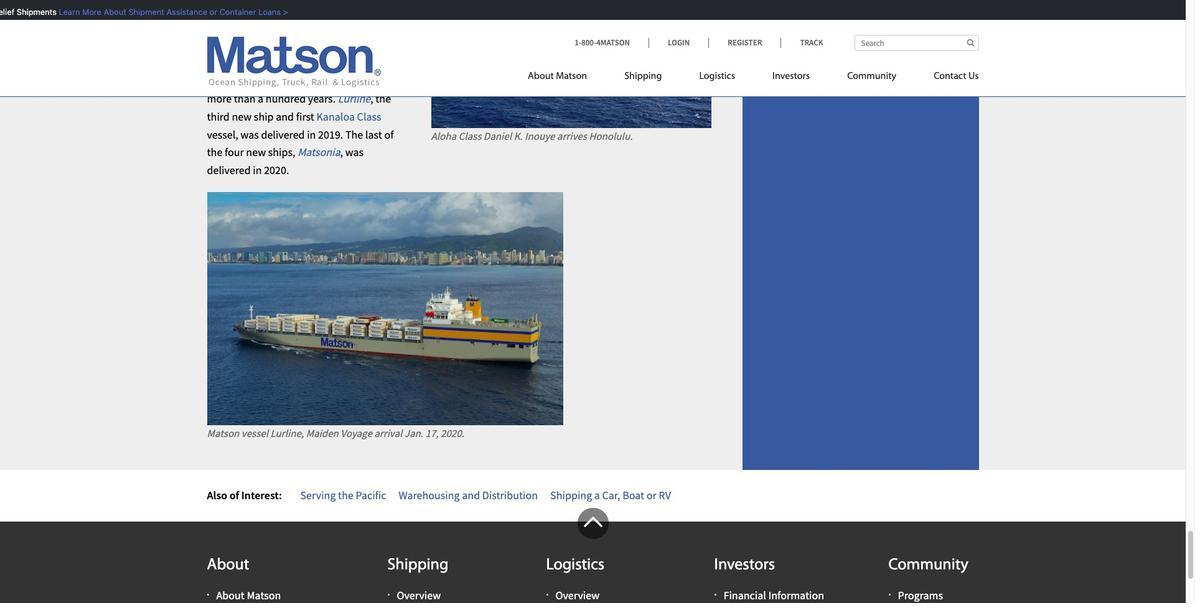 Task type: describe. For each thing, give the bounding box(es) containing it.
financial information
[[724, 589, 824, 603]]

programs link
[[898, 589, 943, 603]]

k.
[[514, 129, 523, 143]]

programs
[[898, 589, 943, 603]]

top menu navigation
[[528, 65, 979, 91]]

of inside kanaloa class vessel, was delivered in 2019. the last of the four new ships,
[[384, 127, 394, 142]]

0 vertical spatial the
[[207, 38, 225, 52]]

about matson inside top menu navigation
[[528, 72, 587, 82]]

the roll-on/roll-off kanaloa class
[[207, 38, 361, 52]]

assistance
[[165, 7, 206, 17]]

maintained
[[207, 74, 261, 88]]

register link
[[709, 37, 781, 48]]

fleet
[[359, 74, 380, 88]]

historical
[[232, 56, 275, 70]]

learn more about shipment assistance or container loans > link
[[57, 7, 287, 17]]

off
[[281, 38, 294, 52]]

1 horizontal spatial shipping
[[550, 489, 592, 503]]

overview for logistics
[[556, 589, 600, 603]]

and inside , the third new ship and first
[[276, 109, 294, 124]]

arrives
[[557, 129, 587, 143]]

that
[[311, 56, 330, 70]]

4matson
[[597, 37, 630, 48]]

third
[[207, 109, 230, 124]]

in inside , was delivered in 2020.
[[253, 163, 262, 178]]

1-800-4matson link
[[575, 37, 649, 48]]

overview link for logistics
[[556, 589, 600, 603]]

more
[[207, 92, 232, 106]]

was inside kanaloa class vessel, was delivered in 2019. the last of the four new ships,
[[241, 127, 259, 142]]

evolving
[[317, 74, 357, 88]]

about inside top menu navigation
[[528, 72, 554, 82]]

was inside , was delivered in 2020.
[[345, 145, 364, 160]]

1 vertical spatial a
[[594, 489, 600, 503]]

login link
[[649, 37, 709, 48]]

interest:
[[241, 489, 282, 503]]

2 have from the left
[[332, 56, 355, 70]]

the for serving the pacific
[[338, 489, 354, 503]]

overview link for shipping
[[397, 589, 441, 603]]

serving
[[300, 489, 336, 503]]

financial information link
[[724, 589, 824, 603]]

track
[[800, 37, 823, 48]]

track link
[[781, 37, 823, 48]]

serving the pacific link
[[300, 489, 386, 503]]

the inside kanaloa class vessel, was delivered in 2019. the last of the four new ships,
[[207, 145, 222, 160]]

honolulu.
[[589, 129, 633, 143]]

1 vertical spatial about matson link
[[216, 589, 281, 603]]

warehousing and distribution
[[399, 489, 538, 503]]

than
[[234, 92, 256, 106]]

more
[[81, 7, 100, 17]]

delivered inside , was delivered in 2020.
[[207, 163, 251, 178]]

also
[[207, 489, 227, 503]]

warehousing
[[399, 489, 460, 503]]

container
[[218, 7, 255, 17]]

kanaloa class vessel, was delivered in 2019. the last of the four new ships,
[[207, 109, 394, 160]]

new inside , the third new ship and first
[[232, 109, 252, 124]]

shipping inside footer
[[388, 558, 449, 574]]

2019.
[[318, 127, 343, 142]]

warehousing and distribution link
[[399, 489, 538, 503]]

, the third new ship and first
[[207, 92, 391, 124]]

names
[[277, 56, 308, 70]]

information
[[769, 589, 824, 603]]

1 horizontal spatial or
[[647, 489, 657, 503]]

vessel
[[241, 427, 268, 441]]

matson's
[[274, 74, 315, 88]]

jan.
[[405, 427, 423, 441]]

0 vertical spatial kanaloa
[[296, 38, 334, 52]]

in inside vessels, have historical names that have been maintained in matson's evolving fleet for more than a hundred years.
[[263, 74, 272, 88]]

class for aloha
[[459, 129, 481, 143]]

, for was
[[340, 145, 343, 160]]

overview for shipping
[[397, 589, 441, 603]]

1 horizontal spatial 2020.
[[441, 427, 464, 441]]

investors inside 'investors' link
[[773, 72, 810, 82]]

aloha class daniel k. inouye arrives honolulu.
[[431, 129, 633, 143]]

hundred
[[266, 92, 306, 106]]

logistics link
[[681, 65, 754, 91]]

four
[[225, 145, 244, 160]]

maiden
[[306, 427, 339, 441]]

shipping a car, boat or rv link
[[550, 489, 671, 503]]

also of interest:
[[207, 489, 282, 503]]

community link
[[829, 65, 915, 91]]

a inside vessels, have historical names that have been maintained in matson's evolving fleet for more than a hundred years.
[[258, 92, 264, 106]]

logistics inside top menu navigation
[[699, 72, 735, 82]]

0 vertical spatial about matson link
[[528, 65, 606, 91]]

voyage
[[341, 427, 372, 441]]

for
[[382, 74, 395, 88]]

financial
[[724, 589, 766, 603]]

new inside kanaloa class vessel, was delivered in 2019. the last of the four new ships,
[[246, 145, 266, 160]]



Task type: vqa. For each thing, say whether or not it's contained in the screenshot.
Transportation Services link
no



Task type: locate. For each thing, give the bounding box(es) containing it.
matson inside footer
[[247, 589, 281, 603]]

a right than
[[258, 92, 264, 106]]

aloha
[[431, 129, 456, 143]]

contact
[[934, 72, 967, 82]]

1 vertical spatial matson
[[207, 427, 239, 441]]

footer
[[0, 508, 1186, 604]]

1 horizontal spatial and
[[462, 489, 480, 503]]

contact us link
[[915, 65, 979, 91]]

class up 'last'
[[357, 109, 381, 124]]

kanaloa inside kanaloa class vessel, was delivered in 2019. the last of the four new ships,
[[317, 109, 355, 124]]

and left distribution
[[462, 489, 480, 503]]

1 vertical spatial class
[[357, 109, 381, 124]]

register
[[728, 37, 762, 48]]

shipment
[[127, 7, 163, 17]]

about matson link
[[528, 65, 606, 91], [216, 589, 281, 603]]

1 overview from the left
[[397, 589, 441, 603]]

overview
[[397, 589, 441, 603], [556, 589, 600, 603]]

1 have from the left
[[207, 56, 230, 70]]

0 horizontal spatial was
[[241, 127, 259, 142]]

have
[[207, 56, 230, 70], [332, 56, 355, 70]]

shipping inside top menu navigation
[[625, 72, 662, 82]]

1 horizontal spatial delivered
[[261, 127, 305, 142]]

in down historical on the top left of the page
[[263, 74, 272, 88]]

1-
[[575, 37, 581, 48]]

class
[[336, 38, 361, 52], [357, 109, 381, 124], [459, 129, 481, 143]]

logistics down backtop image
[[546, 558, 605, 574]]

2 overview from the left
[[556, 589, 600, 603]]

1 vertical spatial about matson
[[216, 589, 281, 603]]

pacific
[[356, 489, 386, 503]]

1 vertical spatial the
[[207, 145, 222, 160]]

rv
[[659, 489, 671, 503]]

learn more about shipment assistance or container loans >
[[57, 7, 287, 17]]

new right four
[[246, 145, 266, 160]]

lurline,
[[271, 427, 304, 441]]

contact us
[[934, 72, 979, 82]]

new
[[232, 109, 252, 124], [246, 145, 266, 160]]

0 vertical spatial kanaloa class link
[[296, 38, 361, 52]]

the left roll- at the top
[[207, 38, 225, 52]]

community down the search search field
[[847, 72, 897, 82]]

1 horizontal spatial matson
[[247, 589, 281, 603]]

kanaloa
[[296, 38, 334, 52], [317, 109, 355, 124]]

the inside kanaloa class vessel, was delivered in 2019. the last of the four new ships,
[[345, 127, 363, 142]]

community up programs link
[[889, 558, 969, 574]]

0 vertical spatial new
[[232, 109, 252, 124]]

1 horizontal spatial about matson
[[528, 72, 587, 82]]

community inside footer
[[889, 558, 969, 574]]

0 horizontal spatial about matson link
[[216, 589, 281, 603]]

1 overview link from the left
[[397, 589, 441, 603]]

ships,
[[268, 145, 295, 160]]

the left four
[[207, 145, 222, 160]]

daniel
[[484, 129, 512, 143]]

boat
[[623, 489, 644, 503]]

or left rv
[[647, 489, 657, 503]]

0 horizontal spatial the
[[207, 145, 222, 160]]

1 vertical spatial 2020.
[[441, 427, 464, 441]]

0 horizontal spatial delivered
[[207, 163, 251, 178]]

investors down track 'link' on the top of the page
[[773, 72, 810, 82]]

2 horizontal spatial matson
[[556, 72, 587, 82]]

the inside , the third new ship and first
[[376, 92, 391, 106]]

first
[[296, 109, 314, 124]]

investors
[[773, 72, 810, 82], [714, 558, 775, 574]]

1 horizontal spatial overview link
[[556, 589, 600, 603]]

2 vertical spatial shipping
[[388, 558, 449, 574]]

class for kanaloa
[[357, 109, 381, 124]]

kanaloa up the 2019.
[[317, 109, 355, 124]]

backtop image
[[577, 508, 609, 540]]

Search search field
[[854, 35, 979, 51]]

1 vertical spatial or
[[647, 489, 657, 503]]

class right aloha in the top of the page
[[459, 129, 481, 143]]

matson inside top menu navigation
[[556, 72, 587, 82]]

about matson inside footer
[[216, 589, 281, 603]]

0 horizontal spatial or
[[208, 7, 216, 17]]

0 horizontal spatial of
[[230, 489, 239, 503]]

serving the pacific
[[300, 489, 386, 503]]

1 horizontal spatial logistics
[[699, 72, 735, 82]]

vessel,
[[207, 127, 238, 142]]

investors inside footer
[[714, 558, 775, 574]]

vessels,
[[363, 38, 399, 52]]

1 vertical spatial investors
[[714, 558, 775, 574]]

vessels, have historical names that have been maintained in matson's evolving fleet for more than a hundred years.
[[207, 38, 399, 106]]

arrival
[[374, 427, 402, 441]]

community
[[847, 72, 897, 82], [889, 558, 969, 574]]

2020. down ships,
[[264, 163, 289, 178]]

1 vertical spatial ,
[[340, 145, 343, 160]]

the down for
[[376, 92, 391, 106]]

in down ship
[[253, 163, 262, 178]]

matsonia
[[298, 145, 340, 160]]

have up the 'maintained' on the left top
[[207, 56, 230, 70]]

section
[[727, 0, 995, 471]]

1 horizontal spatial of
[[384, 127, 394, 142]]

1 vertical spatial was
[[345, 145, 364, 160]]

matson
[[556, 72, 587, 82], [207, 427, 239, 441], [247, 589, 281, 603]]

lurline
[[338, 92, 371, 106]]

0 horizontal spatial in
[[253, 163, 262, 178]]

2 horizontal spatial in
[[307, 127, 316, 142]]

community inside top menu navigation
[[847, 72, 897, 82]]

17,
[[425, 427, 439, 441]]

in down first
[[307, 127, 316, 142]]

0 vertical spatial or
[[208, 7, 216, 17]]

roll-
[[227, 38, 246, 52]]

0 horizontal spatial overview link
[[397, 589, 441, 603]]

a left car,
[[594, 489, 600, 503]]

0 horizontal spatial logistics
[[546, 558, 605, 574]]

on/roll-
[[246, 38, 281, 52]]

2020. right the 17,
[[441, 427, 464, 441]]

was
[[241, 127, 259, 142], [345, 145, 364, 160]]

1 horizontal spatial the
[[345, 127, 363, 142]]

was down ship
[[241, 127, 259, 142]]

aloha class vessel dki loaded with matson containers and diamond head and waikiki in the background. image
[[431, 0, 711, 128]]

1 horizontal spatial the
[[338, 489, 354, 503]]

0 vertical spatial the
[[376, 92, 391, 106]]

a
[[258, 92, 264, 106], [594, 489, 600, 503]]

1 horizontal spatial was
[[345, 145, 364, 160]]

matsonia link
[[298, 145, 340, 160]]

1 vertical spatial community
[[889, 558, 969, 574]]

0 vertical spatial ,
[[371, 92, 373, 106]]

kanaloa class link up the that
[[296, 38, 361, 52]]

been
[[357, 56, 380, 70]]

us
[[969, 72, 979, 82]]

, inside , was delivered in 2020.
[[340, 145, 343, 160]]

, was delivered in 2020.
[[207, 145, 364, 178]]

1 vertical spatial and
[[462, 489, 480, 503]]

logistics
[[699, 72, 735, 82], [546, 558, 605, 574]]

delivered down four
[[207, 163, 251, 178]]

search image
[[967, 39, 975, 47]]

1 horizontal spatial overview
[[556, 589, 600, 603]]

0 vertical spatial class
[[336, 38, 361, 52]]

logistics down register link at the right top
[[699, 72, 735, 82]]

1 vertical spatial new
[[246, 145, 266, 160]]

the left 'pacific'
[[338, 489, 354, 503]]

1 horizontal spatial about matson link
[[528, 65, 606, 91]]

>
[[282, 7, 287, 17]]

0 vertical spatial community
[[847, 72, 897, 82]]

1 vertical spatial logistics
[[546, 558, 605, 574]]

last
[[365, 127, 382, 142]]

of right 'last'
[[384, 127, 394, 142]]

1 horizontal spatial a
[[594, 489, 600, 503]]

learn
[[57, 7, 78, 17]]

0 horizontal spatial 2020.
[[264, 163, 289, 178]]

0 vertical spatial in
[[263, 74, 272, 88]]

0 horizontal spatial a
[[258, 92, 264, 106]]

blue matson logo with ocean, shipping, truck, rail and logistics written beneath it. image
[[207, 37, 381, 88]]

0 vertical spatial logistics
[[699, 72, 735, 82]]

and
[[276, 109, 294, 124], [462, 489, 480, 503]]

0 vertical spatial a
[[258, 92, 264, 106]]

investors up financial
[[714, 558, 775, 574]]

1 vertical spatial kanaloa class link
[[317, 109, 381, 124]]

2 overview link from the left
[[556, 589, 600, 603]]

the left 'last'
[[345, 127, 363, 142]]

0 vertical spatial matson
[[556, 72, 587, 82]]

0 vertical spatial about matson
[[528, 72, 587, 82]]

1 vertical spatial of
[[230, 489, 239, 503]]

kanaloa class link down lurline link
[[317, 109, 381, 124]]

1-800-4matson
[[575, 37, 630, 48]]

2 vertical spatial matson
[[247, 589, 281, 603]]

1 horizontal spatial have
[[332, 56, 355, 70]]

1 vertical spatial the
[[345, 127, 363, 142]]

2 horizontal spatial shipping
[[625, 72, 662, 82]]

0 vertical spatial 2020.
[[264, 163, 289, 178]]

shipping link
[[606, 65, 681, 91]]

kanaloa class link
[[296, 38, 361, 52], [317, 109, 381, 124]]

2 vertical spatial class
[[459, 129, 481, 143]]

was right 'matsonia' link
[[345, 145, 364, 160]]

800-
[[581, 37, 597, 48]]

delivered up ships,
[[261, 127, 305, 142]]

1 horizontal spatial in
[[263, 74, 272, 88]]

or left container
[[208, 7, 216, 17]]

shipping a car, boat or rv
[[550, 489, 671, 503]]

1 horizontal spatial ,
[[371, 92, 373, 106]]

investors link
[[754, 65, 829, 91]]

delivered inside kanaloa class vessel, was delivered in 2019. the last of the four new ships,
[[261, 127, 305, 142]]

years.
[[308, 92, 336, 106]]

, down fleet
[[371, 92, 373, 106]]

2 vertical spatial the
[[338, 489, 354, 503]]

matson vessel lurline, maiden voyage arrival jan. 17, 2020.
[[207, 427, 464, 441]]

2 horizontal spatial the
[[376, 92, 391, 106]]

0 horizontal spatial and
[[276, 109, 294, 124]]

0 vertical spatial shipping
[[625, 72, 662, 82]]

0 vertical spatial and
[[276, 109, 294, 124]]

0 horizontal spatial have
[[207, 56, 230, 70]]

2020.
[[264, 163, 289, 178], [441, 427, 464, 441]]

kanaloa up the that
[[296, 38, 334, 52]]

of right the also
[[230, 489, 239, 503]]

the for , the third new ship and first
[[376, 92, 391, 106]]

overview link
[[397, 589, 441, 603], [556, 589, 600, 603]]

shipping
[[625, 72, 662, 82], [550, 489, 592, 503], [388, 558, 449, 574]]

have up evolving at the left top of the page
[[332, 56, 355, 70]]

0 horizontal spatial overview
[[397, 589, 441, 603]]

0 vertical spatial was
[[241, 127, 259, 142]]

, inside , the third new ship and first
[[371, 92, 373, 106]]

logistics inside footer
[[546, 558, 605, 574]]

or
[[208, 7, 216, 17], [647, 489, 657, 503]]

0 horizontal spatial about matson
[[216, 589, 281, 603]]

class inside kanaloa class vessel, was delivered in 2019. the last of the four new ships,
[[357, 109, 381, 124]]

class up been
[[336, 38, 361, 52]]

0 vertical spatial delivered
[[261, 127, 305, 142]]

2020. inside , was delivered in 2020.
[[264, 163, 289, 178]]

car,
[[602, 489, 620, 503]]

0 vertical spatial investors
[[773, 72, 810, 82]]

0 horizontal spatial shipping
[[388, 558, 449, 574]]

0 horizontal spatial ,
[[340, 145, 343, 160]]

0 horizontal spatial the
[[207, 38, 225, 52]]

1 vertical spatial kanaloa
[[317, 109, 355, 124]]

new down than
[[232, 109, 252, 124]]

, for the
[[371, 92, 373, 106]]

,
[[371, 92, 373, 106], [340, 145, 343, 160]]

distribution
[[482, 489, 538, 503]]

1 vertical spatial shipping
[[550, 489, 592, 503]]

loans
[[257, 7, 279, 17]]

1 vertical spatial delivered
[[207, 163, 251, 178]]

ship
[[254, 109, 274, 124]]

0 vertical spatial of
[[384, 127, 394, 142]]

in inside kanaloa class vessel, was delivered in 2019. the last of the four new ships,
[[307, 127, 316, 142]]

1 vertical spatial in
[[307, 127, 316, 142]]

lurline link
[[338, 92, 371, 106]]

2 vertical spatial in
[[253, 163, 262, 178]]

login
[[668, 37, 690, 48]]

inouye
[[525, 129, 555, 143]]

and down hundred
[[276, 109, 294, 124]]

footer containing about
[[0, 508, 1186, 604]]

, down the 2019.
[[340, 145, 343, 160]]

None search field
[[854, 35, 979, 51]]

0 horizontal spatial matson
[[207, 427, 239, 441]]

about matson
[[528, 72, 587, 82], [216, 589, 281, 603]]



